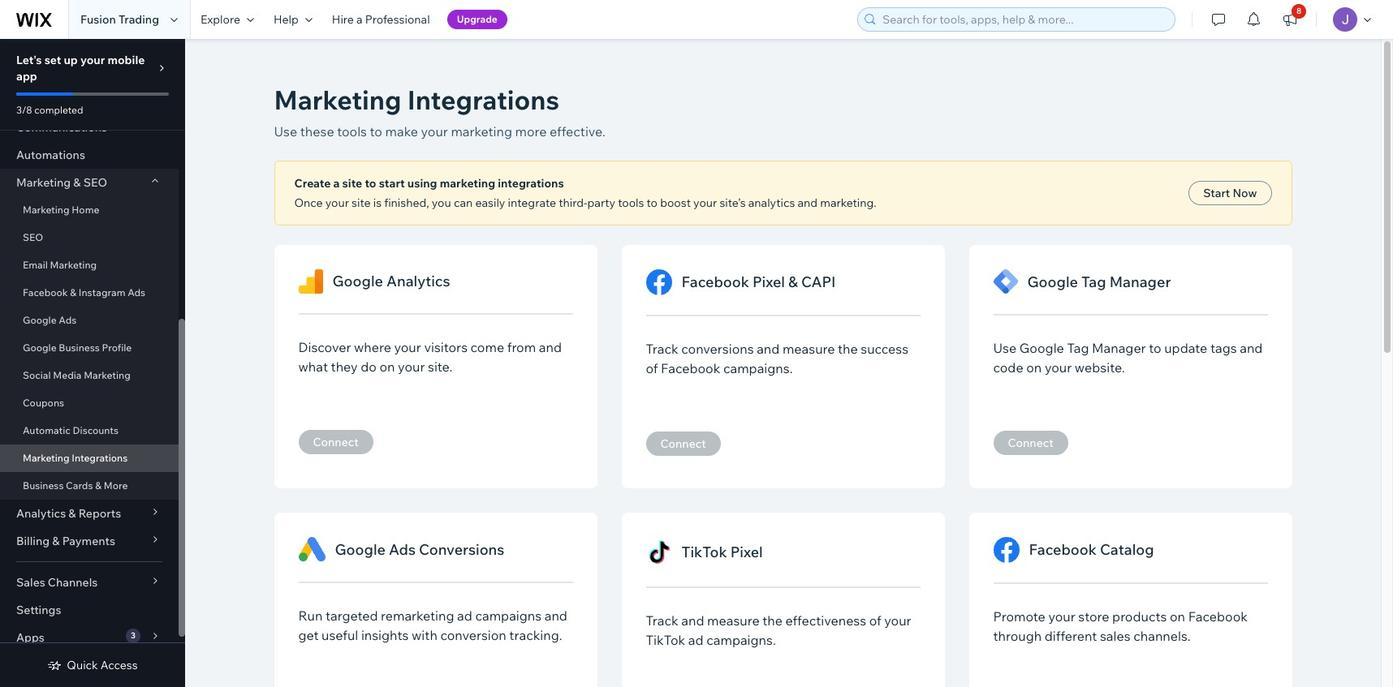 Task type: vqa. For each thing, say whether or not it's contained in the screenshot.
Billing & Payments's &
yes



Task type: describe. For each thing, give the bounding box(es) containing it.
google ads conversions
[[335, 541, 505, 559]]

marketing inside "link"
[[84, 370, 131, 382]]

fusion
[[80, 12, 116, 27]]

hire a professional link
[[322, 0, 440, 39]]

finished,
[[384, 196, 429, 210]]

analytics
[[749, 196, 795, 210]]

track for tiktok
[[646, 613, 679, 629]]

8 button
[[1273, 0, 1309, 39]]

business cards & more link
[[0, 473, 179, 500]]

and inside create a site to start using marketing integrations once your site is finished, you can easily integrate third-party tools to boost your site's analytics and marketing.
[[798, 196, 818, 210]]

ad inside run targeted remarketing ad campaigns and get useful insights with conversion tracking.
[[457, 608, 473, 625]]

settings link
[[0, 597, 179, 625]]

make
[[385, 123, 418, 140]]

run
[[298, 608, 323, 625]]

quick
[[67, 659, 98, 673]]

3
[[131, 631, 136, 642]]

of inside track conversions and measure the success of facebook campaigns.
[[646, 361, 658, 377]]

social media marketing
[[23, 370, 131, 382]]

automatic discounts
[[23, 425, 119, 437]]

to up "is"
[[365, 176, 376, 191]]

help button
[[264, 0, 322, 39]]

measure inside track conversions and measure the success of facebook campaigns.
[[783, 341, 835, 357]]

automations link
[[0, 141, 179, 169]]

0 vertical spatial tiktok
[[682, 543, 727, 562]]

site.
[[428, 359, 453, 375]]

& left capi
[[789, 273, 798, 292]]

track and measure the effectiveness of your tiktok ad campaigns.
[[646, 613, 912, 649]]

marketing integrations link
[[0, 445, 179, 473]]

facebook catalog
[[1030, 541, 1155, 560]]

use google tag manager to update tags and code on your website.
[[994, 340, 1263, 376]]

google for google tag manager
[[1028, 273, 1079, 291]]

sales
[[16, 576, 45, 590]]

a for site
[[333, 176, 340, 191]]

0 vertical spatial business
[[59, 342, 100, 354]]

campaigns. inside track and measure the effectiveness of your tiktok ad campaigns.
[[707, 633, 776, 649]]

upgrade button
[[447, 10, 508, 29]]

ads for google ads
[[59, 314, 77, 327]]

facebook & instagram ads link
[[0, 279, 179, 307]]

different
[[1045, 629, 1098, 645]]

remarketing
[[381, 608, 454, 625]]

to left boost
[[647, 196, 658, 210]]

app
[[16, 69, 37, 84]]

google analytics
[[333, 272, 451, 291]]

effective.
[[550, 123, 606, 140]]

payments
[[62, 534, 115, 549]]

easily
[[475, 196, 506, 210]]

these
[[300, 123, 334, 140]]

boost
[[660, 196, 691, 210]]

google business profile
[[23, 342, 132, 354]]

& for billing & payments
[[52, 534, 60, 549]]

of inside track and measure the effectiveness of your tiktok ad campaigns.
[[870, 613, 882, 629]]

coupons
[[23, 397, 64, 409]]

on inside promote your store products on facebook through different sales channels.
[[1170, 609, 1186, 625]]

analytics & reports button
[[0, 500, 179, 528]]

1 vertical spatial seo
[[23, 231, 43, 244]]

marketing home link
[[0, 197, 179, 224]]

discover
[[298, 340, 351, 356]]

party
[[588, 196, 616, 210]]

measure inside track and measure the effectiveness of your tiktok ad campaigns.
[[708, 613, 760, 629]]

site's
[[720, 196, 746, 210]]

campaigns. inside track conversions and measure the success of facebook campaigns.
[[724, 361, 793, 377]]

start
[[379, 176, 405, 191]]

3/8
[[16, 104, 32, 116]]

hire a professional
[[332, 12, 430, 27]]

more
[[515, 123, 547, 140]]

they
[[331, 359, 358, 375]]

your inside promote your store products on facebook through different sales channels.
[[1049, 609, 1076, 625]]

marketing & seo button
[[0, 169, 179, 197]]

catalog
[[1100, 541, 1155, 560]]

do
[[361, 359, 377, 375]]

integrations for marketing integrations
[[72, 452, 128, 465]]

marketing & seo
[[16, 175, 107, 190]]

facebook pixel & capi
[[682, 273, 836, 292]]

ads inside facebook & instagram ads link
[[128, 287, 146, 299]]

coupons link
[[0, 390, 179, 417]]

business cards & more
[[23, 480, 128, 492]]

tags
[[1211, 340, 1238, 357]]

google for google business profile
[[23, 342, 57, 354]]

1 vertical spatial site
[[352, 196, 371, 210]]

the inside track conversions and measure the success of facebook campaigns.
[[838, 341, 858, 357]]

create
[[294, 176, 331, 191]]

success
[[861, 341, 909, 357]]

1 horizontal spatial analytics
[[387, 272, 451, 291]]

tracking.
[[510, 628, 563, 644]]

your right the where
[[394, 340, 421, 356]]

targeted
[[326, 608, 378, 625]]

marketing inside create a site to start using marketing integrations once your site is finished, you can easily integrate third-party tools to boost your site's analytics and marketing.
[[440, 176, 496, 191]]

tools inside the marketing integrations use these tools to make your marketing more effective.
[[337, 123, 367, 140]]

promote
[[994, 609, 1046, 625]]

on inside discover where your visitors come from and what they do on your site.
[[380, 359, 395, 375]]

you
[[432, 196, 451, 210]]

store
[[1079, 609, 1110, 625]]

products
[[1113, 609, 1168, 625]]

google inside use google tag manager to update tags and code on your website.
[[1020, 340, 1065, 357]]

completed
[[34, 104, 83, 116]]

capi
[[802, 273, 836, 292]]

and inside discover where your visitors come from and what they do on your site.
[[539, 340, 562, 356]]

marketing integrations
[[23, 452, 128, 465]]

manager inside use google tag manager to update tags and code on your website.
[[1093, 340, 1147, 357]]

marketing integrations use these tools to make your marketing more effective.
[[274, 84, 606, 140]]

reports
[[79, 507, 121, 521]]

access
[[101, 659, 138, 673]]

your left the site's
[[694, 196, 717, 210]]

0 vertical spatial manager
[[1110, 273, 1172, 291]]

channels
[[48, 576, 98, 590]]

professional
[[365, 12, 430, 27]]

& for facebook & instagram ads
[[70, 287, 76, 299]]

update
[[1165, 340, 1208, 357]]

conversion
[[441, 628, 507, 644]]

where
[[354, 340, 391, 356]]

google for google analytics
[[333, 272, 383, 291]]

mobile
[[108, 53, 145, 67]]

use inside the marketing integrations use these tools to make your marketing more effective.
[[274, 123, 297, 140]]

apps
[[16, 631, 44, 646]]

analytics inside popup button
[[16, 507, 66, 521]]

0 vertical spatial site
[[342, 176, 362, 191]]

integrate
[[508, 196, 556, 210]]

conversions
[[419, 541, 505, 559]]

through
[[994, 629, 1042, 645]]



Task type: locate. For each thing, give the bounding box(es) containing it.
set
[[44, 53, 61, 67]]

tools right these
[[337, 123, 367, 140]]

social media marketing link
[[0, 362, 179, 390]]

seo up the marketing home link
[[83, 175, 107, 190]]

ads up google business profile at left
[[59, 314, 77, 327]]

facebook for facebook catalog
[[1030, 541, 1097, 560]]

1 vertical spatial ads
[[59, 314, 77, 327]]

1 horizontal spatial integrations
[[407, 84, 560, 116]]

more
[[104, 480, 128, 492]]

facebook inside facebook & instagram ads link
[[23, 287, 68, 299]]

marketing for marketing integrations
[[23, 452, 70, 465]]

marketing for marketing home
[[23, 204, 70, 216]]

and inside track and measure the effectiveness of your tiktok ad campaigns.
[[682, 613, 705, 629]]

come
[[471, 340, 505, 356]]

explore
[[201, 12, 240, 27]]

fusion trading
[[80, 12, 159, 27]]

0 horizontal spatial the
[[763, 613, 783, 629]]

your inside use google tag manager to update tags and code on your website.
[[1045, 360, 1072, 376]]

0 horizontal spatial on
[[380, 359, 395, 375]]

0 horizontal spatial seo
[[23, 231, 43, 244]]

communications button
[[0, 114, 179, 141]]

seo up email
[[23, 231, 43, 244]]

& inside dropdown button
[[52, 534, 60, 549]]

and inside run targeted remarketing ad campaigns and get useful insights with conversion tracking.
[[545, 608, 568, 625]]

0 vertical spatial ads
[[128, 287, 146, 299]]

site left start
[[342, 176, 362, 191]]

1 vertical spatial measure
[[708, 613, 760, 629]]

manager up 'website.'
[[1093, 340, 1147, 357]]

conversions
[[682, 341, 754, 357]]

quick access button
[[47, 659, 138, 673]]

start now
[[1204, 186, 1258, 201]]

ads left 'conversions'
[[389, 541, 416, 559]]

insights
[[361, 628, 409, 644]]

tag
[[1082, 273, 1107, 291], [1068, 340, 1090, 357]]

ads
[[128, 287, 146, 299], [59, 314, 77, 327], [389, 541, 416, 559]]

a right hire
[[357, 12, 363, 27]]

and right conversions
[[757, 341, 780, 357]]

1 vertical spatial the
[[763, 613, 783, 629]]

campaigns.
[[724, 361, 793, 377], [707, 633, 776, 649]]

a for professional
[[357, 12, 363, 27]]

0 vertical spatial seo
[[83, 175, 107, 190]]

use inside use google tag manager to update tags and code on your website.
[[994, 340, 1017, 357]]

google for google ads
[[23, 314, 57, 327]]

0 vertical spatial measure
[[783, 341, 835, 357]]

1 vertical spatial tag
[[1068, 340, 1090, 357]]

and inside track conversions and measure the success of facebook campaigns.
[[757, 341, 780, 357]]

1 vertical spatial track
[[646, 613, 679, 629]]

analytics & reports
[[16, 507, 121, 521]]

track for facebook
[[646, 341, 679, 357]]

1 horizontal spatial seo
[[83, 175, 107, 190]]

let's set up your mobile app
[[16, 53, 145, 84]]

1 horizontal spatial tools
[[618, 196, 644, 210]]

automations
[[16, 148, 85, 162]]

marketing
[[451, 123, 512, 140], [440, 176, 496, 191]]

the left "effectiveness"
[[763, 613, 783, 629]]

ads right instagram
[[128, 287, 146, 299]]

1 vertical spatial integrations
[[72, 452, 128, 465]]

and
[[798, 196, 818, 210], [539, 340, 562, 356], [1240, 340, 1263, 357], [757, 341, 780, 357], [545, 608, 568, 625], [682, 613, 705, 629]]

to left update
[[1149, 340, 1162, 357]]

0 vertical spatial tools
[[337, 123, 367, 140]]

1 vertical spatial use
[[994, 340, 1017, 357]]

help
[[274, 12, 299, 27]]

0 vertical spatial track
[[646, 341, 679, 357]]

0 vertical spatial campaigns.
[[724, 361, 793, 377]]

1 vertical spatial tools
[[618, 196, 644, 210]]

and down tiktok pixel
[[682, 613, 705, 629]]

to left make
[[370, 123, 383, 140]]

3/8 completed
[[16, 104, 83, 116]]

0 horizontal spatial integrations
[[72, 452, 128, 465]]

ads inside google ads link
[[59, 314, 77, 327]]

marketing down 'profile'
[[84, 370, 131, 382]]

integrations down discounts
[[72, 452, 128, 465]]

integrations inside sidebar element
[[72, 452, 128, 465]]

quick access
[[67, 659, 138, 673]]

your right "effectiveness"
[[885, 613, 912, 629]]

your inside the marketing integrations use these tools to make your marketing more effective.
[[421, 123, 448, 140]]

your right once
[[326, 196, 349, 210]]

email marketing link
[[0, 252, 179, 279]]

0 horizontal spatial analytics
[[16, 507, 66, 521]]

marketing for marketing & seo
[[16, 175, 71, 190]]

business left cards
[[23, 480, 64, 492]]

your inside let's set up your mobile app
[[80, 53, 105, 67]]

1 vertical spatial campaigns.
[[707, 633, 776, 649]]

0 horizontal spatial tools
[[337, 123, 367, 140]]

2 horizontal spatial ads
[[389, 541, 416, 559]]

sales
[[1101, 629, 1131, 645]]

& inside popup button
[[68, 507, 76, 521]]

0 vertical spatial pixel
[[753, 273, 785, 292]]

1 vertical spatial marketing
[[440, 176, 496, 191]]

your inside track and measure the effectiveness of your tiktok ad campaigns.
[[885, 613, 912, 629]]

integrations inside the marketing integrations use these tools to make your marketing more effective.
[[407, 84, 560, 116]]

your right make
[[421, 123, 448, 140]]

third-
[[559, 196, 588, 210]]

ads for google ads conversions
[[389, 541, 416, 559]]

settings
[[16, 603, 61, 618]]

seo link
[[0, 224, 179, 252]]

seo inside 'popup button'
[[83, 175, 107, 190]]

let's
[[16, 53, 42, 67]]

analytics up billing
[[16, 507, 66, 521]]

a right create at the top of page
[[333, 176, 340, 191]]

tiktok inside track and measure the effectiveness of your tiktok ad campaigns.
[[646, 633, 686, 649]]

sales channels button
[[0, 569, 179, 597]]

0 horizontal spatial measure
[[708, 613, 760, 629]]

0 vertical spatial integrations
[[407, 84, 560, 116]]

code
[[994, 360, 1024, 376]]

marketing down marketing & seo
[[23, 204, 70, 216]]

billing
[[16, 534, 50, 549]]

on up the channels.
[[1170, 609, 1186, 625]]

1 horizontal spatial on
[[1027, 360, 1042, 376]]

marketing left more
[[451, 123, 512, 140]]

facebook
[[682, 273, 750, 292], [23, 287, 68, 299], [661, 361, 721, 377], [1030, 541, 1097, 560], [1189, 609, 1248, 625]]

0 horizontal spatial ad
[[457, 608, 473, 625]]

and right from
[[539, 340, 562, 356]]

marketing inside 'popup button'
[[16, 175, 71, 190]]

social
[[23, 370, 51, 382]]

facebook inside promote your store products on facebook through different sales channels.
[[1189, 609, 1248, 625]]

1 horizontal spatial measure
[[783, 341, 835, 357]]

pixel for facebook
[[753, 273, 785, 292]]

marketing up these
[[274, 84, 402, 116]]

ad
[[457, 608, 473, 625], [689, 633, 704, 649]]

1 horizontal spatial use
[[994, 340, 1017, 357]]

your left site.
[[398, 359, 425, 375]]

1 horizontal spatial of
[[870, 613, 882, 629]]

measure down capi
[[783, 341, 835, 357]]

on right do
[[380, 359, 395, 375]]

&
[[73, 175, 81, 190], [789, 273, 798, 292], [70, 287, 76, 299], [95, 480, 102, 492], [68, 507, 76, 521], [52, 534, 60, 549]]

integrations
[[498, 176, 564, 191]]

& right billing
[[52, 534, 60, 549]]

google for google ads conversions
[[335, 541, 386, 559]]

integrations up more
[[407, 84, 560, 116]]

is
[[373, 196, 382, 210]]

1 vertical spatial manager
[[1093, 340, 1147, 357]]

business up social media marketing on the left bottom
[[59, 342, 100, 354]]

marketing.
[[821, 196, 877, 210]]

1 horizontal spatial ad
[[689, 633, 704, 649]]

the inside track and measure the effectiveness of your tiktok ad campaigns.
[[763, 613, 783, 629]]

& for analytics & reports
[[68, 507, 76, 521]]

& left instagram
[[70, 287, 76, 299]]

marketing inside the marketing integrations use these tools to make your marketing more effective.
[[451, 123, 512, 140]]

0 vertical spatial tag
[[1082, 273, 1107, 291]]

site left "is"
[[352, 196, 371, 210]]

campaigns
[[475, 608, 542, 625]]

0 horizontal spatial use
[[274, 123, 297, 140]]

trading
[[119, 12, 159, 27]]

2 horizontal spatial on
[[1170, 609, 1186, 625]]

cards
[[66, 480, 93, 492]]

your up different
[[1049, 609, 1076, 625]]

google tag manager
[[1028, 273, 1172, 291]]

analytics up visitors
[[387, 272, 451, 291]]

google ads link
[[0, 307, 179, 335]]

1 track from the top
[[646, 341, 679, 357]]

using
[[408, 176, 437, 191]]

measure down tiktok pixel
[[708, 613, 760, 629]]

0 vertical spatial ad
[[457, 608, 473, 625]]

and up tracking. at left
[[545, 608, 568, 625]]

start now button
[[1189, 181, 1272, 205]]

1 horizontal spatial ads
[[128, 287, 146, 299]]

integrations
[[407, 84, 560, 116], [72, 452, 128, 465]]

0 horizontal spatial of
[[646, 361, 658, 377]]

0 vertical spatial the
[[838, 341, 858, 357]]

pixel for tiktok
[[731, 543, 763, 562]]

website.
[[1075, 360, 1126, 376]]

of
[[646, 361, 658, 377], [870, 613, 882, 629]]

0 vertical spatial marketing
[[451, 123, 512, 140]]

on right code
[[1027, 360, 1042, 376]]

run targeted remarketing ad campaigns and get useful insights with conversion tracking.
[[298, 608, 568, 644]]

use left these
[[274, 123, 297, 140]]

sidebar element
[[0, 0, 185, 688]]

track inside track conversions and measure the success of facebook campaigns.
[[646, 341, 679, 357]]

0 vertical spatial use
[[274, 123, 297, 140]]

1 vertical spatial ad
[[689, 633, 704, 649]]

home
[[72, 204, 99, 216]]

1 vertical spatial a
[[333, 176, 340, 191]]

billing & payments button
[[0, 528, 179, 556]]

get
[[298, 628, 319, 644]]

use up code
[[994, 340, 1017, 357]]

& inside 'popup button'
[[73, 175, 81, 190]]

marketing up can
[[440, 176, 496, 191]]

tools inside create a site to start using marketing integrations once your site is finished, you can easily integrate third-party tools to boost your site's analytics and marketing.
[[618, 196, 644, 210]]

2 vertical spatial ads
[[389, 541, 416, 559]]

once
[[294, 196, 323, 210]]

facebook down conversions
[[661, 361, 721, 377]]

& for marketing & seo
[[73, 175, 81, 190]]

Search for tools, apps, help & more... field
[[878, 8, 1170, 31]]

0 vertical spatial analytics
[[387, 272, 451, 291]]

create a site to start using marketing integrations once your site is finished, you can easily integrate third-party tools to boost your site's analytics and marketing.
[[294, 176, 877, 210]]

1 vertical spatial tiktok
[[646, 633, 686, 649]]

facebook inside track conversions and measure the success of facebook campaigns.
[[661, 361, 721, 377]]

facebook for facebook & instagram ads
[[23, 287, 68, 299]]

up
[[64, 53, 78, 67]]

to inside the marketing integrations use these tools to make your marketing more effective.
[[370, 123, 383, 140]]

from
[[507, 340, 536, 356]]

on inside use google tag manager to update tags and code on your website.
[[1027, 360, 1042, 376]]

your right up
[[80, 53, 105, 67]]

and right the analytics
[[798, 196, 818, 210]]

1 vertical spatial pixel
[[731, 543, 763, 562]]

0 horizontal spatial a
[[333, 176, 340, 191]]

marketing up facebook & instagram ads
[[50, 259, 97, 271]]

the left the success
[[838, 341, 858, 357]]

1 horizontal spatial the
[[838, 341, 858, 357]]

2 track from the top
[[646, 613, 679, 629]]

facebook for facebook pixel & capi
[[682, 273, 750, 292]]

0 horizontal spatial ads
[[59, 314, 77, 327]]

tools right party
[[618, 196, 644, 210]]

promote your store products on facebook through different sales channels.
[[994, 609, 1248, 645]]

facebook left catalog
[[1030, 541, 1097, 560]]

1 vertical spatial analytics
[[16, 507, 66, 521]]

marketing down automatic
[[23, 452, 70, 465]]

tiktok
[[682, 543, 727, 562], [646, 633, 686, 649]]

a inside create a site to start using marketing integrations once your site is finished, you can easily integrate third-party tools to boost your site's analytics and marketing.
[[333, 176, 340, 191]]

ad inside track and measure the effectiveness of your tiktok ad campaigns.
[[689, 633, 704, 649]]

facebook up the channels.
[[1189, 609, 1248, 625]]

manager up use google tag manager to update tags and code on your website.
[[1110, 273, 1172, 291]]

to inside use google tag manager to update tags and code on your website.
[[1149, 340, 1162, 357]]

0 vertical spatial a
[[357, 12, 363, 27]]

track inside track and measure the effectiveness of your tiktok ad campaigns.
[[646, 613, 679, 629]]

integrations for marketing integrations use these tools to make your marketing more effective.
[[407, 84, 560, 116]]

facebook up google ads
[[23, 287, 68, 299]]

media
[[53, 370, 82, 382]]

1 vertical spatial of
[[870, 613, 882, 629]]

discover where your visitors come from and what they do on your site.
[[298, 340, 562, 375]]

facebook up conversions
[[682, 273, 750, 292]]

marketing down automations
[[16, 175, 71, 190]]

marketing for marketing integrations use these tools to make your marketing more effective.
[[274, 84, 402, 116]]

marketing inside the marketing integrations use these tools to make your marketing more effective.
[[274, 84, 402, 116]]

channels.
[[1134, 629, 1191, 645]]

billing & payments
[[16, 534, 115, 549]]

on
[[380, 359, 395, 375], [1027, 360, 1042, 376], [1170, 609, 1186, 625]]

seo
[[83, 175, 107, 190], [23, 231, 43, 244]]

and inside use google tag manager to update tags and code on your website.
[[1240, 340, 1263, 357]]

& left more
[[95, 480, 102, 492]]

1 vertical spatial business
[[23, 480, 64, 492]]

& left reports
[[68, 507, 76, 521]]

& up home
[[73, 175, 81, 190]]

tiktok pixel
[[682, 543, 763, 562]]

email
[[23, 259, 48, 271]]

automatic discounts link
[[0, 417, 179, 445]]

tag inside use google tag manager to update tags and code on your website.
[[1068, 340, 1090, 357]]

tools
[[337, 123, 367, 140], [618, 196, 644, 210]]

and right tags
[[1240, 340, 1263, 357]]

1 horizontal spatial a
[[357, 12, 363, 27]]

a
[[357, 12, 363, 27], [333, 176, 340, 191]]

0 vertical spatial of
[[646, 361, 658, 377]]

your left 'website.'
[[1045, 360, 1072, 376]]



